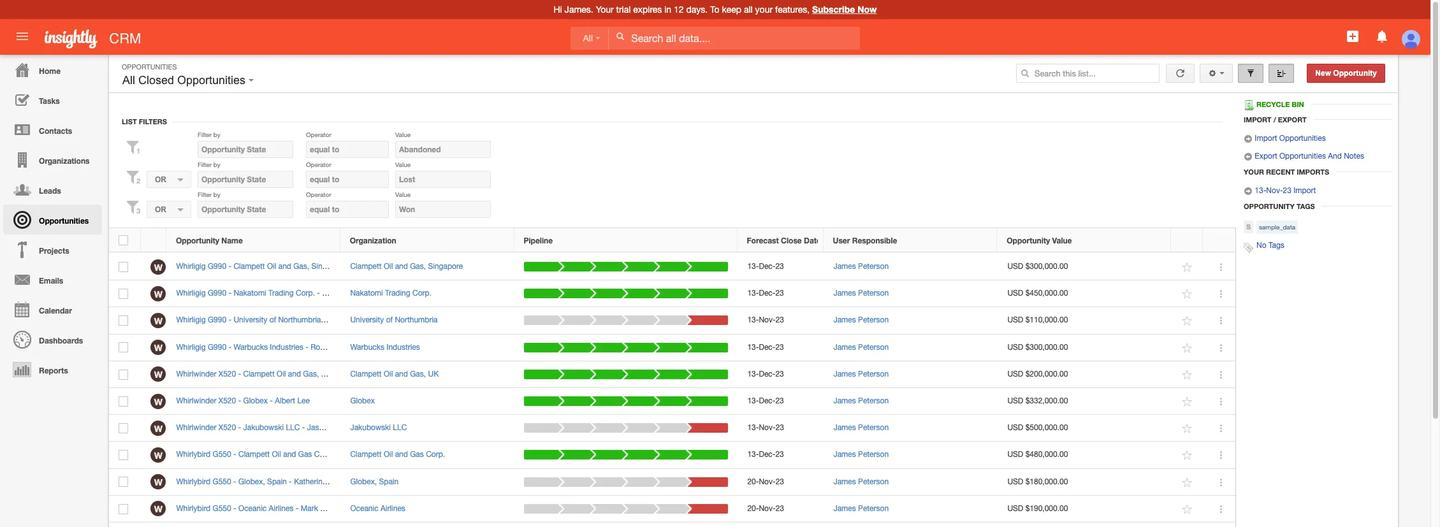 Task type: locate. For each thing, give the bounding box(es) containing it.
nov-
[[1267, 186, 1284, 195], [759, 316, 776, 325], [759, 424, 776, 433], [759, 477, 776, 486], [759, 504, 776, 513]]

usd $‎200,000.00
[[1008, 370, 1069, 379]]

0 vertical spatial import
[[1244, 116, 1272, 124]]

g990
[[208, 262, 226, 271], [208, 289, 226, 298], [208, 316, 226, 325], [208, 343, 226, 352]]

3 operator from the top
[[306, 191, 332, 198]]

0 horizontal spatial globex
[[243, 397, 268, 406]]

0 vertical spatial 13-nov-23
[[748, 316, 785, 325]]

peterson for nakatomi trading corp.
[[859, 289, 889, 298]]

james for clampett oil and gas, singapore
[[834, 262, 856, 271]]

james peterson link for clampett oil and gas, singapore
[[834, 262, 889, 271]]

0 vertical spatial all
[[583, 33, 593, 43]]

airlines
[[269, 504, 294, 513], [381, 504, 406, 513]]

2 row from the top
[[109, 523, 1236, 527]]

3 x520 from the top
[[219, 424, 236, 433]]

show list view filters image
[[1247, 69, 1256, 78]]

lang
[[376, 262, 393, 271]]

katherine up mark
[[294, 477, 327, 486]]

1 globex from the left
[[243, 397, 268, 406]]

2 northumbria from the left
[[395, 316, 438, 325]]

13-dec-23 cell for globex
[[738, 388, 824, 415]]

lee
[[298, 397, 310, 406]]

opportunities up projects link at the left
[[39, 216, 89, 226]]

4 w from the top
[[154, 343, 163, 353]]

1 vertical spatial row
[[109, 523, 1236, 527]]

$‎300,000.00
[[1026, 262, 1069, 271], [1026, 343, 1069, 352]]

peterson
[[859, 262, 889, 271], [859, 289, 889, 298], [859, 316, 889, 325], [859, 343, 889, 352], [859, 370, 889, 379], [859, 397, 889, 406], [859, 424, 889, 433], [859, 451, 889, 459], [859, 477, 889, 486], [859, 504, 889, 513]]

1 horizontal spatial globex
[[350, 397, 375, 406]]

1 vertical spatial 20-nov-23
[[748, 504, 785, 513]]

james peterson for oceanic airlines
[[834, 504, 889, 513]]

usd $‎300,000.00 cell for clampett oil and gas, singapore
[[998, 254, 1172, 281]]

usd $‎190,000.00
[[1008, 504, 1069, 513]]

0 vertical spatial your
[[596, 4, 614, 15]]

9 james from the top
[[834, 477, 856, 486]]

1 horizontal spatial singapore
[[428, 262, 463, 271]]

import up "tags"
[[1294, 186, 1317, 195]]

corp.
[[296, 289, 315, 298], [413, 289, 432, 298], [314, 451, 333, 459], [426, 451, 445, 459]]

oil up albert
[[277, 370, 286, 379]]

samantha
[[322, 289, 357, 298]]

1 usd $‎300,000.00 from the top
[[1008, 262, 1069, 271]]

1 20-nov-23 cell from the top
[[738, 469, 824, 496]]

usd $‎300,000.00 cell
[[998, 254, 1172, 281], [998, 335, 1172, 361]]

nov- for usd $‎190,000.00
[[759, 504, 776, 513]]

all down james. in the left top of the page
[[583, 33, 593, 43]]

0 vertical spatial operator
[[306, 131, 332, 138]]

opportunity right new
[[1334, 69, 1378, 78]]

10 james peterson from the top
[[834, 504, 889, 513]]

nakatomi down aaron
[[350, 289, 383, 298]]

reyes
[[329, 477, 350, 486]]

3 g550 from the top
[[213, 504, 231, 513]]

0 horizontal spatial trading
[[269, 289, 294, 298]]

or button
[[147, 171, 191, 188], [147, 201, 191, 218]]

opportunities right closed at the left top of page
[[177, 74, 246, 87]]

clampett down whirligig g990 - warbucks industries - roger mills "link" on the bottom of the page
[[243, 370, 275, 379]]

w for whirlwinder x520 - clampett oil and gas, uk - nicholas flores
[[154, 370, 163, 380]]

2 vertical spatial import
[[1294, 186, 1317, 195]]

usd left $‎332,000.00
[[1008, 397, 1024, 406]]

jakubowski
[[243, 424, 284, 433], [350, 424, 391, 433]]

export inside "export opportunities and notes" link
[[1255, 152, 1278, 161]]

7 james from the top
[[834, 424, 856, 433]]

6 w row from the top
[[109, 388, 1236, 415]]

8 cell from the left
[[998, 523, 1172, 527]]

follow image
[[1182, 262, 1194, 274], [1182, 315, 1194, 328], [1182, 342, 1194, 354], [1182, 369, 1194, 381], [1182, 396, 1194, 408], [1182, 504, 1194, 516]]

0 horizontal spatial all
[[122, 74, 135, 87]]

10 peterson from the top
[[859, 504, 889, 513]]

0 horizontal spatial nakatomi
[[234, 289, 266, 298]]

1 globex, from the left
[[239, 477, 265, 486]]

row
[[109, 228, 1236, 253], [109, 523, 1236, 527]]

whirlybird for whirlybird g550 - globex, spain - katherine reyes globex, spain
[[176, 477, 211, 486]]

2 vertical spatial g550
[[213, 504, 231, 513]]

1 horizontal spatial trading
[[385, 289, 411, 298]]

james peterson
[[834, 262, 889, 271], [834, 289, 889, 298], [834, 316, 889, 325], [834, 343, 889, 352], [834, 370, 889, 379], [834, 397, 889, 406], [834, 424, 889, 433], [834, 451, 889, 459], [834, 477, 889, 486], [834, 504, 889, 513]]

2 warbucks from the left
[[350, 343, 385, 352]]

x520 up the whirlwinder x520 - jakubowski llc - jason castillo link
[[219, 397, 236, 406]]

g550 for oceanic
[[213, 504, 231, 513]]

corp. down whirligig g990 - clampett oil and gas, singapore - aaron lang link
[[296, 289, 315, 298]]

13-dec-23 for clampett oil and gas, uk
[[748, 370, 784, 379]]

0 vertical spatial export
[[1279, 116, 1307, 124]]

w link for whirlwinder x520 - jakubowski llc - jason castillo
[[151, 421, 166, 436]]

usd left $‎110,000.00
[[1008, 316, 1024, 325]]

1 w link from the top
[[151, 259, 166, 275]]

0 horizontal spatial your
[[596, 4, 614, 15]]

1 horizontal spatial industries
[[387, 343, 420, 352]]

opportunity up usd $‎450,000.00
[[1007, 236, 1051, 245]]

nov- for usd $‎110,000.00
[[759, 316, 776, 325]]

w row
[[109, 254, 1236, 281], [109, 281, 1236, 308], [109, 308, 1236, 335], [109, 335, 1236, 361], [109, 361, 1236, 388], [109, 388, 1236, 415], [109, 415, 1236, 442], [109, 442, 1236, 469], [109, 469, 1236, 496], [109, 496, 1236, 523]]

1 13-dec-23 from the top
[[748, 262, 784, 271]]

5 usd from the top
[[1008, 370, 1024, 379]]

nov- for usd $‎500,000.00
[[759, 424, 776, 433]]

w for whirligig g990 - clampett oil and gas, singapore - aaron lang
[[154, 262, 163, 273]]

1 horizontal spatial your
[[1244, 168, 1265, 176]]

2 usd from the top
[[1008, 289, 1024, 298]]

usd $‎300,000.00 cell for warbucks industries
[[998, 335, 1172, 361]]

whirlybird g550 - oceanic airlines - mark sakda link
[[176, 504, 348, 513]]

1 vertical spatial or button
[[147, 201, 191, 218]]

1 horizontal spatial spain
[[379, 477, 399, 486]]

0 vertical spatial whirlwinder
[[176, 370, 217, 379]]

2 20-nov-23 from the top
[[748, 504, 785, 513]]

2 w row from the top
[[109, 281, 1236, 308]]

1 vertical spatial whirlybird
[[176, 477, 211, 486]]

10 w link from the top
[[151, 502, 166, 517]]

export down bin
[[1279, 116, 1307, 124]]

clampett oil and gas corp.
[[350, 451, 445, 459]]

- left roger
[[306, 343, 309, 352]]

1 vertical spatial g550
[[213, 477, 231, 486]]

llc up clampett oil and gas corp.
[[393, 424, 407, 433]]

james peterson link for university of northumbria
[[834, 316, 889, 325]]

university
[[234, 316, 267, 325], [350, 316, 384, 325]]

9 james peterson from the top
[[834, 477, 889, 486]]

1 20-nov-23 from the top
[[748, 477, 785, 486]]

6 13-dec-23 cell from the top
[[738, 442, 824, 469]]

2 vertical spatial by
[[214, 191, 221, 198]]

- down "whirligig g990 - university of northumbria - paula oliver"
[[229, 343, 232, 352]]

whirlybird g550 - globex, spain - katherine reyes link
[[176, 477, 356, 486]]

2 vertical spatial filter by
[[198, 191, 221, 198]]

of
[[270, 316, 276, 325], [386, 316, 393, 325]]

your
[[756, 4, 773, 15]]

1 vertical spatial usd $‎300,000.00
[[1008, 343, 1069, 352]]

your
[[596, 4, 614, 15], [1244, 168, 1265, 176]]

peterson for university of northumbria
[[859, 316, 889, 325]]

2 vertical spatial x520
[[219, 424, 236, 433]]

1 vertical spatial operator
[[306, 161, 332, 168]]

1 vertical spatial 13-nov-23
[[748, 424, 785, 433]]

1 13-dec-23 cell from the top
[[738, 254, 824, 281]]

spain down warren
[[379, 477, 399, 486]]

2 follow image from the top
[[1182, 423, 1194, 435]]

oceanic
[[239, 504, 267, 513], [350, 504, 379, 513]]

- left albert
[[270, 397, 273, 406]]

2 vertical spatial whirlwinder
[[176, 424, 217, 433]]

1 vertical spatial by
[[214, 161, 221, 168]]

or button for 3
[[147, 201, 191, 218]]

2 vertical spatial whirlybird
[[176, 504, 211, 513]]

2 x520 from the top
[[219, 397, 236, 406]]

opportunity down '13-nov-23 import' link
[[1244, 202, 1295, 211]]

0 vertical spatial $‎300,000.00
[[1026, 262, 1069, 271]]

navigation containing home
[[0, 55, 102, 385]]

1 vertical spatial or
[[155, 205, 166, 214]]

1 13-nov-23 cell from the top
[[738, 308, 824, 335]]

projects link
[[3, 235, 102, 265]]

import left /
[[1244, 116, 1272, 124]]

1 whirlwinder from the top
[[176, 370, 217, 379]]

trading
[[269, 289, 294, 298], [385, 289, 411, 298]]

- left the samantha
[[317, 289, 320, 298]]

0 vertical spatial usd $‎300,000.00 cell
[[998, 254, 1172, 281]]

5 w row from the top
[[109, 361, 1236, 388]]

Search all data.... text field
[[609, 27, 861, 50]]

2 gas from the left
[[410, 451, 424, 459]]

13-dec-23
[[748, 262, 784, 271], [748, 289, 784, 298], [748, 343, 784, 352], [748, 370, 784, 379], [748, 397, 784, 406], [748, 451, 784, 459]]

hi
[[554, 4, 562, 15]]

james peterson link for clampett oil and gas, uk
[[834, 370, 889, 379]]

1 operator from the top
[[306, 131, 332, 138]]

g550 up whirlybird g550 - oceanic airlines - mark sakda
[[213, 477, 231, 486]]

2 20-nov-23 cell from the top
[[738, 496, 824, 523]]

10 w from the top
[[154, 504, 163, 515]]

0 horizontal spatial globex,
[[239, 477, 265, 486]]

0 horizontal spatial export
[[1255, 152, 1278, 161]]

oil right aaron
[[384, 262, 393, 271]]

0 vertical spatial 13-nov-23 cell
[[738, 308, 824, 335]]

0 horizontal spatial airlines
[[269, 504, 294, 513]]

3 peterson from the top
[[859, 316, 889, 325]]

usd $‎450,000.00 cell
[[998, 281, 1172, 308]]

usd $‎110,000.00 cell
[[998, 308, 1172, 335]]

globex, right reyes
[[350, 477, 377, 486]]

13-nov-23 cell
[[738, 308, 824, 335], [738, 415, 824, 442]]

opportunity value
[[1007, 236, 1073, 245]]

oil down warbucks industries link
[[384, 370, 393, 379]]

filters
[[139, 117, 167, 126]]

your left trial
[[596, 4, 614, 15]]

oil up whirligig g990 - nakatomi trading corp. - samantha wright
[[267, 262, 276, 271]]

1 horizontal spatial northumbria
[[395, 316, 438, 325]]

2 usd $‎300,000.00 from the top
[[1008, 343, 1069, 352]]

g550 down whirlybird g550 - globex, spain - katherine reyes link
[[213, 504, 231, 513]]

13-dec-23 cell for clampett oil and gas, singapore
[[738, 254, 824, 281]]

jakubowski down whirlwinder x520 - globex - albert lee link
[[243, 424, 284, 433]]

usd $‎180,000.00 cell
[[998, 469, 1172, 496]]

gas, right flores in the left bottom of the page
[[410, 370, 426, 379]]

all
[[744, 4, 753, 15]]

20-
[[748, 477, 759, 486], [748, 504, 759, 513]]

row group
[[109, 254, 1236, 527]]

uk
[[321, 370, 332, 379], [428, 370, 439, 379]]

singapore up the samantha
[[312, 262, 346, 271]]

1 vertical spatial filter
[[198, 161, 212, 168]]

13- for globex
[[748, 397, 759, 406]]

0 vertical spatial 20-
[[748, 477, 759, 486]]

or button right 3
[[147, 201, 191, 218]]

2 13-dec-23 cell from the top
[[738, 281, 824, 308]]

9 w link from the top
[[151, 475, 166, 490]]

1 horizontal spatial airlines
[[381, 504, 406, 513]]

1 horizontal spatial gas
[[410, 451, 424, 459]]

james for clampett oil and gas, uk
[[834, 370, 856, 379]]

2 13-nov-23 from the top
[[748, 424, 785, 433]]

20-nov-23 cell for usd $‎190,000.00
[[738, 496, 824, 523]]

0 vertical spatial or button
[[147, 171, 191, 188]]

days.
[[687, 4, 708, 15]]

None text field
[[198, 141, 293, 158], [198, 171, 293, 188], [198, 201, 293, 218], [198, 141, 293, 158], [198, 171, 293, 188], [198, 201, 293, 218]]

james for university of northumbria
[[834, 316, 856, 325]]

and up whirligig g990 - nakatomi trading corp. - samantha wright link
[[279, 262, 291, 271]]

g550 up whirlybird g550 - globex, spain - katherine reyes link
[[213, 451, 231, 459]]

7 w from the top
[[154, 423, 163, 434]]

1 follow image from the top
[[1182, 262, 1194, 274]]

airlines down whirlybird g550 - globex, spain - katherine reyes globex, spain
[[269, 504, 294, 513]]

1 vertical spatial x520
[[219, 397, 236, 406]]

all link
[[571, 27, 609, 50]]

1 horizontal spatial jakubowski
[[350, 424, 391, 433]]

None text field
[[306, 141, 389, 158], [395, 141, 491, 158], [306, 171, 389, 188], [395, 171, 491, 188], [306, 201, 389, 218], [395, 201, 491, 218], [306, 141, 389, 158], [395, 141, 491, 158], [306, 171, 389, 188], [395, 171, 491, 188], [306, 201, 389, 218], [395, 201, 491, 218]]

0 vertical spatial usd $‎300,000.00
[[1008, 262, 1069, 271]]

0 horizontal spatial warbucks
[[234, 343, 268, 352]]

globex down nicholas
[[350, 397, 375, 406]]

w link for whirlwinder x520 - globex - albert lee
[[151, 394, 166, 409]]

1 20- from the top
[[748, 477, 759, 486]]

wright
[[359, 289, 381, 298]]

g990 for warbucks
[[208, 343, 226, 352]]

$‎300,000.00 for warbucks industries
[[1026, 343, 1069, 352]]

cog image
[[1209, 69, 1218, 78]]

northumbria up whirligig g990 - warbucks industries - roger mills warbucks industries
[[278, 316, 321, 325]]

3 g990 from the top
[[208, 316, 226, 325]]

dec- for clampett oil and gas, uk
[[759, 370, 776, 379]]

northumbria down nakatomi trading corp. link
[[395, 316, 438, 325]]

1 horizontal spatial university
[[350, 316, 384, 325]]

5 w link from the top
[[151, 367, 166, 382]]

10 usd from the top
[[1008, 504, 1024, 513]]

import inside import opportunities link
[[1255, 134, 1278, 143]]

leads link
[[3, 175, 102, 205]]

corp. right warren
[[426, 451, 445, 459]]

20- for usd $‎180,000.00
[[748, 477, 759, 486]]

refresh list image
[[1175, 69, 1187, 78]]

13-nov-23 for usd $‎500,000.00
[[748, 424, 785, 433]]

$‎300,000.00 up '$‎200,000.00'
[[1026, 343, 1069, 352]]

1 horizontal spatial katherine
[[341, 451, 373, 459]]

1 vertical spatial 13-nov-23 cell
[[738, 415, 824, 442]]

1 peterson from the top
[[859, 262, 889, 271]]

0 horizontal spatial jakubowski
[[243, 424, 284, 433]]

13- for university of northumbria
[[748, 316, 759, 325]]

1 horizontal spatial llc
[[393, 424, 407, 433]]

whirligig for whirligig g990 - nakatomi trading corp. - samantha wright
[[176, 289, 206, 298]]

james peterson link for clampett oil and gas corp.
[[834, 451, 889, 459]]

or right 2
[[155, 175, 166, 184]]

0 vertical spatial whirlybird
[[176, 451, 211, 459]]

1 horizontal spatial of
[[386, 316, 393, 325]]

whirlwinder for whirlwinder x520 - globex - albert lee
[[176, 397, 217, 406]]

organizations
[[39, 156, 90, 166]]

usd
[[1008, 262, 1024, 271], [1008, 289, 1024, 298], [1008, 316, 1024, 325], [1008, 343, 1024, 352], [1008, 370, 1024, 379], [1008, 397, 1024, 406], [1008, 424, 1024, 433], [1008, 451, 1024, 459], [1008, 477, 1024, 486], [1008, 504, 1024, 513]]

1 vertical spatial export
[[1255, 152, 1278, 161]]

northumbria
[[278, 316, 321, 325], [395, 316, 438, 325]]

bin
[[1293, 100, 1305, 108]]

usd left '$‎450,000.00'
[[1008, 289, 1024, 298]]

0 vertical spatial g550
[[213, 451, 231, 459]]

1 industries from the left
[[270, 343, 303, 352]]

1 vertical spatial import
[[1255, 134, 1278, 143]]

oceanic airlines
[[350, 504, 406, 513]]

usd left '$‎200,000.00'
[[1008, 370, 1024, 379]]

import opportunities
[[1253, 134, 1327, 143]]

whirlybird g550 - oceanic airlines - mark sakda
[[176, 504, 342, 513]]

1 vertical spatial all
[[122, 74, 135, 87]]

6 cell from the left
[[738, 523, 824, 527]]

forecast close date
[[747, 236, 822, 245]]

gas right warren
[[410, 451, 424, 459]]

import for import / export
[[1244, 116, 1272, 124]]

- up whirlybird g550 - oceanic airlines - mark sakda
[[233, 477, 236, 486]]

calendar
[[39, 306, 72, 316]]

2 vertical spatial filter
[[198, 191, 212, 198]]

$‎300,000.00 up '$‎450,000.00'
[[1026, 262, 1069, 271]]

warbucks down "whirligig g990 - university of northumbria - paula oliver"
[[234, 343, 268, 352]]

0 horizontal spatial university
[[234, 316, 267, 325]]

airlines down globex, spain link
[[381, 504, 406, 513]]

jason
[[307, 424, 328, 433]]

0 vertical spatial filter
[[198, 131, 212, 138]]

row group containing w
[[109, 254, 1236, 527]]

w for whirlybird g550 - oceanic airlines - mark sakda
[[154, 504, 163, 515]]

9 james peterson link from the top
[[834, 477, 889, 486]]

6 w link from the top
[[151, 394, 166, 409]]

3
[[136, 206, 140, 215]]

export right circle arrow left image
[[1255, 152, 1278, 161]]

None checkbox
[[119, 262, 128, 272], [119, 289, 128, 299], [119, 316, 128, 326], [119, 343, 128, 353], [119, 424, 128, 434], [119, 450, 128, 461], [119, 504, 128, 514], [119, 262, 128, 272], [119, 289, 128, 299], [119, 316, 128, 326], [119, 343, 128, 353], [119, 424, 128, 434], [119, 450, 128, 461], [119, 504, 128, 514]]

w link for whirlwinder x520 - clampett oil and gas, uk - nicholas flores
[[151, 367, 166, 382]]

usd $‎332,000.00 cell
[[998, 388, 1172, 415]]

$‎450,000.00
[[1026, 289, 1069, 298]]

clampett oil and gas, uk link
[[350, 370, 439, 379]]

1 vertical spatial whirlwinder
[[176, 397, 217, 406]]

usd $‎300,000.00 down "usd $‎110,000.00"
[[1008, 343, 1069, 352]]

peterson for globex
[[859, 397, 889, 406]]

1 horizontal spatial uk
[[428, 370, 439, 379]]

w for whirlwinder x520 - globex - albert lee
[[154, 396, 163, 407]]

reports link
[[3, 355, 102, 385]]

row containing opportunity name
[[109, 228, 1236, 253]]

6 w from the top
[[154, 396, 163, 407]]

8 usd from the top
[[1008, 451, 1024, 459]]

2 g990 from the top
[[208, 289, 226, 298]]

mark
[[301, 504, 318, 513]]

2 of from the left
[[386, 316, 393, 325]]

0 horizontal spatial gas
[[298, 451, 312, 459]]

13-dec-23 cell for clampett oil and gas, uk
[[738, 361, 824, 388]]

7 cell from the left
[[824, 523, 998, 527]]

0 horizontal spatial northumbria
[[278, 316, 321, 325]]

llc left jason
[[286, 424, 300, 433]]

8 w from the top
[[154, 450, 163, 461]]

$‎300,000.00 for clampett oil and gas, singapore
[[1026, 262, 1069, 271]]

globex, up whirlybird g550 - oceanic airlines - mark sakda
[[239, 477, 265, 486]]

dec- for nakatomi trading corp.
[[759, 289, 776, 298]]

your down circle arrow left image
[[1244, 168, 1265, 176]]

2 vertical spatial operator
[[306, 191, 332, 198]]

of down whirligig g990 - nakatomi trading corp. - samantha wright
[[270, 316, 276, 325]]

- up the whirlwinder x520 - jakubowski llc - jason castillo link
[[238, 397, 241, 406]]

gas down jason
[[298, 451, 312, 459]]

usd $‎300,000.00 cell up '$‎200,000.00'
[[998, 335, 1172, 361]]

0 horizontal spatial spain
[[267, 477, 287, 486]]

0 horizontal spatial singapore
[[312, 262, 346, 271]]

1 horizontal spatial export
[[1279, 116, 1307, 124]]

1 horizontal spatial warbucks
[[350, 343, 385, 352]]

follow image
[[1182, 288, 1194, 301], [1182, 423, 1194, 435], [1182, 450, 1194, 462], [1182, 477, 1194, 489]]

1 usd from the top
[[1008, 262, 1024, 271]]

- up whirlwinder x520 - globex - albert lee
[[238, 370, 241, 379]]

x520 down whirlwinder x520 - globex - albert lee
[[219, 424, 236, 433]]

1 filter from the top
[[198, 131, 212, 138]]

whirlwinder x520 - jakubowski llc - jason castillo jakubowski llc
[[176, 424, 407, 433]]

operator
[[306, 131, 332, 138], [306, 161, 332, 168], [306, 191, 332, 198]]

2 w link from the top
[[151, 286, 166, 302]]

4 w link from the top
[[151, 340, 166, 355]]

whirligig for whirligig g990 - clampett oil and gas, singapore - aaron lang
[[176, 262, 206, 271]]

2 dec- from the top
[[759, 289, 776, 298]]

13-dec-23 cell
[[738, 254, 824, 281], [738, 281, 824, 308], [738, 335, 824, 361], [738, 361, 824, 388], [738, 388, 824, 415], [738, 442, 824, 469]]

oliver
[[350, 316, 369, 325]]

1 horizontal spatial oceanic
[[350, 504, 379, 513]]

0 horizontal spatial llc
[[286, 424, 300, 433]]

w link for whirligig g990 - clampett oil and gas, singapore - aaron lang
[[151, 259, 166, 275]]

x520 for globex
[[219, 397, 236, 406]]

james
[[834, 262, 856, 271], [834, 289, 856, 298], [834, 316, 856, 325], [834, 343, 856, 352], [834, 370, 856, 379], [834, 397, 856, 406], [834, 424, 856, 433], [834, 451, 856, 459], [834, 477, 856, 486], [834, 504, 856, 513]]

singapore
[[312, 262, 346, 271], [428, 262, 463, 271]]

5 james peterson from the top
[[834, 370, 889, 379]]

1 horizontal spatial globex,
[[350, 477, 377, 486]]

or
[[155, 175, 166, 184], [155, 205, 166, 214]]

gas
[[298, 451, 312, 459], [410, 451, 424, 459]]

10 james from the top
[[834, 504, 856, 513]]

10 w row from the top
[[109, 496, 1236, 523]]

corp. down jason
[[314, 451, 333, 459]]

7 usd from the top
[[1008, 424, 1024, 433]]

23 for nakatomi trading corp.
[[776, 289, 784, 298]]

by
[[214, 131, 221, 138], [214, 161, 221, 168], [214, 191, 221, 198]]

0 vertical spatial filter by
[[198, 131, 221, 138]]

james.
[[565, 4, 594, 15]]

whirligig for whirligig g990 - university of northumbria - paula oliver
[[176, 316, 206, 325]]

cell
[[109, 523, 141, 527], [141, 523, 166, 527], [166, 523, 341, 527], [341, 523, 515, 527], [515, 523, 738, 527], [738, 523, 824, 527], [824, 523, 998, 527], [998, 523, 1172, 527], [1172, 523, 1204, 527], [1204, 523, 1236, 527]]

usd $‎300,000.00 for warbucks industries
[[1008, 343, 1069, 352]]

usd for globex
[[1008, 397, 1024, 406]]

or right 3
[[155, 205, 166, 214]]

show sidebar image
[[1278, 69, 1287, 78]]

5 james peterson link from the top
[[834, 370, 889, 379]]

usd left $‎180,000.00
[[1008, 477, 1024, 486]]

9 peterson from the top
[[859, 477, 889, 486]]

4 13-dec-23 cell from the top
[[738, 361, 824, 388]]

opportunity left name at the left top of the page
[[176, 236, 219, 245]]

6 usd from the top
[[1008, 397, 1024, 406]]

oil down the whirlwinder x520 - jakubowski llc - jason castillo link
[[272, 451, 281, 459]]

3 whirligig from the top
[[176, 316, 206, 325]]

whirlybird for whirlybird g550 - oceanic airlines - mark sakda
[[176, 504, 211, 513]]

0 vertical spatial 20-nov-23
[[748, 477, 785, 486]]

all for all closed opportunities
[[122, 74, 135, 87]]

3 james peterson from the top
[[834, 316, 889, 325]]

20-nov-23 cell
[[738, 469, 824, 496], [738, 496, 824, 523]]

dashboards link
[[3, 325, 102, 355]]

clampett up globex, spain link
[[350, 451, 382, 459]]

forecast
[[747, 236, 779, 245]]

usd up usd $‎450,000.00
[[1008, 262, 1024, 271]]

usd $‎480,000.00 cell
[[998, 442, 1172, 469]]

of down nakatomi trading corp. link
[[386, 316, 393, 325]]

3 cell from the left
[[166, 523, 341, 527]]

dashboards
[[39, 336, 83, 346]]

peterson for oceanic airlines
[[859, 504, 889, 513]]

0 vertical spatial row
[[109, 228, 1236, 253]]

whirlwinder x520 - jakubowski llc - jason castillo link
[[176, 424, 362, 433]]

trading down the whirligig g990 - clampett oil and gas, singapore - aaron lang on the left of the page
[[269, 289, 294, 298]]

opportunity
[[1334, 69, 1378, 78], [1244, 202, 1295, 211], [176, 236, 219, 245], [1007, 236, 1051, 245]]

james peterson for clampett oil and gas, uk
[[834, 370, 889, 379]]

in
[[665, 4, 672, 15]]

university up whirligig g990 - warbucks industries - roger mills "link" on the bottom of the page
[[234, 316, 267, 325]]

usd $‎300,000.00 down opportunity value
[[1008, 262, 1069, 271]]

1 horizontal spatial nakatomi
[[350, 289, 383, 298]]

clampett down organization
[[350, 262, 382, 271]]

name
[[222, 236, 243, 245]]

0 vertical spatial or
[[155, 175, 166, 184]]

1 vertical spatial 20-
[[748, 504, 759, 513]]

0 horizontal spatial of
[[270, 316, 276, 325]]

w for whirligig g990 - university of northumbria - paula oliver
[[154, 316, 163, 327]]

navigation
[[0, 55, 102, 385]]

whirligig g990 - nakatomi trading corp. - samantha wright link
[[176, 289, 388, 298]]

usd for university of northumbria
[[1008, 316, 1024, 325]]

None checkbox
[[119, 235, 128, 245], [119, 370, 128, 380], [119, 397, 128, 407], [119, 477, 128, 488], [119, 235, 128, 245], [119, 370, 128, 380], [119, 397, 128, 407], [119, 477, 128, 488]]

20-nov-23
[[748, 477, 785, 486], [748, 504, 785, 513]]

13-dec-23 for clampett oil and gas, singapore
[[748, 262, 784, 271]]

0 vertical spatial x520
[[219, 370, 236, 379]]

8 james peterson from the top
[[834, 451, 889, 459]]

2 or button from the top
[[147, 201, 191, 218]]

usd left $‎480,000.00 on the right of page
[[1008, 451, 1024, 459]]

katherine down castillo
[[341, 451, 373, 459]]

uk left nicholas
[[321, 370, 332, 379]]

23 for clampett oil and gas corp.
[[776, 451, 784, 459]]

0 horizontal spatial industries
[[270, 343, 303, 352]]

oceanic down whirlybird g550 - globex, spain - katherine reyes link
[[239, 504, 267, 513]]

0 horizontal spatial katherine
[[294, 477, 327, 486]]

1 vertical spatial $‎300,000.00
[[1026, 343, 1069, 352]]

opportunities
[[122, 63, 177, 71], [177, 74, 246, 87], [1280, 134, 1327, 143], [1280, 152, 1327, 161], [39, 216, 89, 226]]

1 vertical spatial filter by
[[198, 161, 221, 168]]

uk right flores in the left bottom of the page
[[428, 370, 439, 379]]

clampett
[[234, 262, 265, 271], [350, 262, 382, 271], [243, 370, 275, 379], [350, 370, 382, 379], [239, 451, 270, 459], [350, 451, 382, 459]]

oceanic down globex, spain link
[[350, 504, 379, 513]]

20-nov-23 for usd $‎180,000.00
[[748, 477, 785, 486]]

13-dec-23 for clampett oil and gas corp.
[[748, 451, 784, 459]]

0 vertical spatial by
[[214, 131, 221, 138]]

w for whirligig g990 - nakatomi trading corp. - samantha wright
[[154, 289, 163, 300]]

whirlybird g550 - globex, spain - katherine reyes globex, spain
[[176, 477, 399, 486]]

$‎332,000.00
[[1026, 397, 1069, 406]]

2 james from the top
[[834, 289, 856, 298]]

corp. down clampett oil and gas, singapore link
[[413, 289, 432, 298]]

w for whirlwinder x520 - jakubowski llc - jason castillo
[[154, 423, 163, 434]]

value
[[395, 131, 411, 138], [395, 161, 411, 168], [395, 191, 411, 198], [1053, 236, 1073, 245]]

7 w link from the top
[[151, 421, 166, 436]]

or button right 2
[[147, 171, 191, 188]]

4 follow image from the top
[[1182, 477, 1194, 489]]

gas, up whirligig g990 - nakatomi trading corp. - samantha wright link
[[294, 262, 309, 271]]

0 horizontal spatial uk
[[321, 370, 332, 379]]

industries
[[270, 343, 303, 352], [387, 343, 420, 352]]

1 horizontal spatial all
[[583, 33, 593, 43]]

all inside button
[[122, 74, 135, 87]]

1 vertical spatial usd $‎300,000.00 cell
[[998, 335, 1172, 361]]

import right circle arrow right icon
[[1255, 134, 1278, 143]]

gas, right lang
[[410, 262, 426, 271]]

w link for whirlybird g550 - clampett oil and gas corp. - katherine warren
[[151, 448, 166, 463]]

0 horizontal spatial oceanic
[[239, 504, 267, 513]]

g550 for globex,
[[213, 477, 231, 486]]

usd down "usd $‎110,000.00"
[[1008, 343, 1024, 352]]

3 w row from the top
[[109, 308, 1236, 335]]

circle arrow right image
[[1244, 187, 1253, 196]]



Task type: vqa. For each thing, say whether or not it's contained in the screenshot.
the W associated with Whirligig G990 - University of Northumbria - Paula Oliver
yes



Task type: describe. For each thing, give the bounding box(es) containing it.
23 for clampett oil and gas, singapore
[[776, 262, 784, 271]]

closed
[[138, 74, 174, 87]]

recent
[[1267, 168, 1296, 176]]

1 filter by from the top
[[198, 131, 221, 138]]

w link for whirligig g990 - nakatomi trading corp. - samantha wright
[[151, 286, 166, 302]]

1 w row from the top
[[109, 254, 1236, 281]]

or for 2
[[155, 175, 166, 184]]

4 james peterson link from the top
[[834, 343, 889, 352]]

- down whirlwinder x520 - globex - albert lee
[[238, 424, 241, 433]]

- up whirlybird g550 - globex, spain - katherine reyes link
[[233, 451, 236, 459]]

opportunity tags
[[1244, 202, 1316, 211]]

usd for oceanic airlines
[[1008, 504, 1024, 513]]

sample_data link
[[1257, 221, 1299, 234]]

2 llc from the left
[[393, 424, 407, 433]]

whirligig g990 - warbucks industries - roger mills warbucks industries
[[176, 343, 420, 352]]

4 cell from the left
[[341, 523, 515, 527]]

circle arrow right image
[[1244, 135, 1253, 144]]

opportunities up closed at the left top of page
[[122, 63, 177, 71]]

/
[[1274, 116, 1277, 124]]

usd $‎450,000.00
[[1008, 289, 1069, 298]]

new opportunity link
[[1308, 64, 1386, 83]]

castillo
[[330, 424, 355, 433]]

flores
[[371, 370, 392, 379]]

follow image for usd $‎450,000.00
[[1182, 288, 1194, 301]]

tags
[[1269, 241, 1285, 250]]

whirligig g990 - university of northumbria - paula oliver link
[[176, 316, 376, 325]]

9 w row from the top
[[109, 469, 1236, 496]]

23 for globex, spain
[[776, 477, 785, 486]]

w link for whirlybird g550 - oceanic airlines - mark sakda
[[151, 502, 166, 517]]

1 jakubowski from the left
[[243, 424, 284, 433]]

x520 for clampett
[[219, 370, 236, 379]]

expires
[[634, 4, 662, 15]]

james for clampett oil and gas corp.
[[834, 451, 856, 459]]

james peterson for clampett oil and gas corp.
[[834, 451, 889, 459]]

13- for clampett oil and gas, singapore
[[748, 262, 759, 271]]

export opportunities and notes
[[1253, 152, 1365, 161]]

13-nov-23 import link
[[1244, 186, 1317, 196]]

23 for globex
[[776, 397, 784, 406]]

7 peterson from the top
[[859, 424, 889, 433]]

13-nov-23 cell for usd $‎110,000.00
[[738, 308, 824, 335]]

imports
[[1298, 168, 1330, 176]]

23 for university of northumbria
[[776, 316, 785, 325]]

to
[[711, 4, 720, 15]]

2 nakatomi from the left
[[350, 289, 383, 298]]

23 for clampett oil and gas, uk
[[776, 370, 784, 379]]

12
[[674, 4, 684, 15]]

1 trading from the left
[[269, 289, 294, 298]]

clampett oil and gas corp. link
[[350, 451, 445, 459]]

3 dec- from the top
[[759, 343, 776, 352]]

opportunity for opportunity tags
[[1244, 202, 1295, 211]]

13- for nakatomi trading corp.
[[748, 289, 759, 298]]

3 follow image from the top
[[1182, 342, 1194, 354]]

usd $‎500,000.00 cell
[[998, 415, 1172, 442]]

13-dec-23 for globex
[[748, 397, 784, 406]]

1
[[136, 146, 140, 155]]

value inside row
[[1053, 236, 1073, 245]]

1 oceanic from the left
[[239, 504, 267, 513]]

1 spain from the left
[[267, 477, 287, 486]]

nicholas
[[339, 370, 369, 379]]

opportunity name
[[176, 236, 243, 245]]

4 james from the top
[[834, 343, 856, 352]]

opportunity for opportunity name
[[176, 236, 219, 245]]

3 by from the top
[[214, 191, 221, 198]]

1 llc from the left
[[286, 424, 300, 433]]

clampett down name at the left top of the page
[[234, 262, 265, 271]]

close
[[781, 236, 802, 245]]

notifications image
[[1375, 29, 1390, 44]]

w link for whirligig g990 - university of northumbria - paula oliver
[[151, 313, 166, 328]]

james peterson link for nakatomi trading corp.
[[834, 289, 889, 298]]

circle arrow left image
[[1244, 153, 1253, 161]]

- down whirlybird g550 - clampett oil and gas corp. - katherine warren link
[[289, 477, 292, 486]]

search image
[[1021, 69, 1030, 78]]

clampett oil and gas, singapore
[[350, 262, 463, 271]]

23 for jakubowski llc
[[776, 424, 785, 433]]

13-nov-23 for usd $‎110,000.00
[[748, 316, 785, 325]]

$‎110,000.00
[[1026, 316, 1069, 325]]

follow image for usd $‎480,000.00
[[1182, 450, 1194, 462]]

23 for warbucks industries
[[776, 343, 784, 352]]

hi james. your trial expires in 12 days. to keep all your features, subscribe now
[[554, 4, 877, 15]]

1 cell from the left
[[109, 523, 141, 527]]

7 james peterson link from the top
[[834, 424, 889, 433]]

4 peterson from the top
[[859, 343, 889, 352]]

emails link
[[3, 265, 102, 295]]

tags
[[1297, 202, 1316, 211]]

2 spain from the left
[[379, 477, 399, 486]]

import for import opportunities
[[1255, 134, 1278, 143]]

usd $‎190,000.00 cell
[[998, 496, 1172, 523]]

2 university from the left
[[350, 316, 384, 325]]

follow image for singapore
[[1182, 262, 1194, 274]]

date
[[804, 236, 822, 245]]

1 vertical spatial your
[[1244, 168, 1265, 176]]

peterson for clampett oil and gas corp.
[[859, 451, 889, 459]]

list filters
[[122, 117, 167, 126]]

recycle bin
[[1257, 100, 1305, 108]]

9 cell from the left
[[1172, 523, 1204, 527]]

2 jakubowski from the left
[[350, 424, 391, 433]]

1 warbucks from the left
[[234, 343, 268, 352]]

4 w row from the top
[[109, 335, 1236, 361]]

w for whirligig g990 - warbucks industries - roger mills
[[154, 343, 163, 353]]

2 filter by from the top
[[198, 161, 221, 168]]

sample_data
[[1260, 223, 1296, 231]]

warren
[[375, 451, 400, 459]]

no tags
[[1257, 241, 1285, 250]]

4 james peterson from the top
[[834, 343, 889, 352]]

and right flores in the left bottom of the page
[[395, 370, 408, 379]]

nakatomi trading corp. link
[[350, 289, 432, 298]]

2 uk from the left
[[428, 370, 439, 379]]

2 oceanic from the left
[[350, 504, 379, 513]]

opportunities up imports
[[1280, 152, 1327, 161]]

university of northumbria
[[350, 316, 438, 325]]

1 vertical spatial katherine
[[294, 477, 327, 486]]

or for 3
[[155, 205, 166, 214]]

james peterson link for globex
[[834, 397, 889, 406]]

3 13-dec-23 cell from the top
[[738, 335, 824, 361]]

2 trading from the left
[[385, 289, 411, 298]]

dec- for clampett oil and gas, singapore
[[759, 262, 776, 271]]

2 by from the top
[[214, 161, 221, 168]]

projects
[[39, 246, 69, 256]]

- left mark
[[296, 504, 299, 513]]

and down jakubowski llc link
[[395, 451, 408, 459]]

usd for clampett oil and gas, uk
[[1008, 370, 1024, 379]]

follow image for uk
[[1182, 369, 1194, 381]]

import inside '13-nov-23 import' link
[[1294, 186, 1317, 195]]

2 cell from the left
[[141, 523, 166, 527]]

g990 for nakatomi
[[208, 289, 226, 298]]

- up whirligig g990 - warbucks industries - roger mills "link" on the bottom of the page
[[229, 316, 232, 325]]

contacts
[[39, 126, 72, 136]]

5 follow image from the top
[[1182, 396, 1194, 408]]

clampett up whirlybird g550 - globex, spain - katherine reyes link
[[239, 451, 270, 459]]

pipeline
[[524, 236, 553, 245]]

0 vertical spatial katherine
[[341, 451, 373, 459]]

13-nov-23 cell for usd $‎500,000.00
[[738, 415, 824, 442]]

and down 'whirlwinder x520 - jakubowski llc - jason castillo jakubowski llc'
[[283, 451, 296, 459]]

whirlybird g550 - clampett oil and gas corp. - katherine warren link
[[176, 451, 406, 459]]

10 cell from the left
[[1204, 523, 1236, 527]]

keep
[[722, 4, 742, 15]]

home link
[[3, 55, 102, 85]]

1 by from the top
[[214, 131, 221, 138]]

Search this list... text field
[[1017, 64, 1160, 83]]

9 usd from the top
[[1008, 477, 1024, 486]]

trial
[[616, 4, 631, 15]]

s
[[1247, 223, 1251, 231]]

user responsible
[[833, 236, 898, 245]]

13-nov-23 import
[[1253, 186, 1317, 195]]

organizations link
[[3, 145, 102, 175]]

clampett up globex link
[[350, 370, 382, 379]]

opportunities up "export opportunities and notes" link
[[1280, 134, 1327, 143]]

and
[[1329, 152, 1343, 161]]

university of northumbria link
[[350, 316, 438, 325]]

globex link
[[350, 397, 375, 406]]

7 w row from the top
[[109, 415, 1236, 442]]

whirligig g990 - clampett oil and gas, singapore - aaron lang link
[[176, 262, 399, 271]]

usd $‎110,000.00
[[1008, 316, 1069, 325]]

w for whirlybird g550 - globex, spain - katherine reyes
[[154, 477, 163, 488]]

1 northumbria from the left
[[278, 316, 321, 325]]

and right lang
[[395, 262, 408, 271]]

responsible
[[853, 236, 898, 245]]

1 nakatomi from the left
[[234, 289, 266, 298]]

white image
[[616, 32, 625, 41]]

2 airlines from the left
[[381, 504, 406, 513]]

usd $‎200,000.00 cell
[[998, 361, 1172, 388]]

opportunities inside button
[[177, 74, 246, 87]]

clampett oil and gas, singapore link
[[350, 262, 463, 271]]

whirlybird for whirlybird g550 - clampett oil and gas corp. - katherine warren
[[176, 451, 211, 459]]

3 filter by from the top
[[198, 191, 221, 198]]

usd $‎300,000.00 for clampett oil and gas, singapore
[[1008, 262, 1069, 271]]

g550 for clampett
[[213, 451, 231, 459]]

g990 for clampett
[[208, 262, 226, 271]]

calendar link
[[3, 295, 102, 325]]

- left nicholas
[[334, 370, 337, 379]]

or button for 2
[[147, 171, 191, 188]]

2 filter from the top
[[198, 161, 212, 168]]

- down name at the left top of the page
[[229, 262, 232, 271]]

mills
[[334, 343, 349, 352]]

1 singapore from the left
[[312, 262, 346, 271]]

x520 for jakubowski
[[219, 424, 236, 433]]

23 for oceanic airlines
[[776, 504, 785, 513]]

follow image for paula
[[1182, 315, 1194, 328]]

home
[[39, 66, 61, 76]]

1 gas from the left
[[298, 451, 312, 459]]

sakda
[[320, 504, 342, 513]]

g990 for university
[[208, 316, 226, 325]]

2 singapore from the left
[[428, 262, 463, 271]]

2 operator from the top
[[306, 161, 332, 168]]

and down whirligig g990 - warbucks industries - roger mills warbucks industries
[[288, 370, 301, 379]]

2 industries from the left
[[387, 343, 420, 352]]

13- for clampett oil and gas, uk
[[748, 370, 759, 379]]

w for whirlybird g550 - clampett oil and gas corp. - katherine warren
[[154, 450, 163, 461]]

notes
[[1345, 152, 1365, 161]]

warbucks industries link
[[350, 343, 420, 352]]

1 university from the left
[[234, 316, 267, 325]]

nakatomi trading corp.
[[350, 289, 432, 298]]

opportunity inside "link"
[[1334, 69, 1378, 78]]

no tags link
[[1257, 241, 1285, 250]]

whirligig g990 - nakatomi trading corp. - samantha wright
[[176, 289, 381, 298]]

- left the paula
[[323, 316, 326, 325]]

13-dec-23 cell for clampett oil and gas corp.
[[738, 442, 824, 469]]

no
[[1257, 241, 1267, 250]]

follow image for usd $‎180,000.00
[[1182, 477, 1194, 489]]

james for nakatomi trading corp.
[[834, 289, 856, 298]]

w link for whirligig g990 - warbucks industries - roger mills
[[151, 340, 166, 355]]

whirlwinder x520 - clampett oil and gas, uk - nicholas flores link
[[176, 370, 398, 379]]

now
[[858, 4, 877, 15]]

2
[[136, 176, 140, 185]]

leads
[[39, 186, 61, 196]]

albert
[[275, 397, 295, 406]]

$‎190,000.00
[[1026, 504, 1069, 513]]

recycle bin link
[[1244, 100, 1311, 110]]

3 filter from the top
[[198, 191, 212, 198]]

20-nov-23 for usd $‎190,000.00
[[748, 504, 785, 513]]

usd for nakatomi trading corp.
[[1008, 289, 1024, 298]]

- left jason
[[302, 424, 305, 433]]

20- for usd $‎190,000.00
[[748, 504, 759, 513]]

oil down jakubowski llc link
[[384, 451, 393, 459]]

usd $‎180,000.00
[[1008, 477, 1069, 486]]

1 uk from the left
[[321, 370, 332, 379]]

4 usd from the top
[[1008, 343, 1024, 352]]

usd $‎332,000.00
[[1008, 397, 1069, 406]]

gas, up lee
[[303, 370, 319, 379]]

5 cell from the left
[[515, 523, 738, 527]]

all for all
[[583, 33, 593, 43]]

1 of from the left
[[270, 316, 276, 325]]

$‎200,000.00
[[1026, 370, 1069, 379]]

2 globex, from the left
[[350, 477, 377, 486]]

crm
[[109, 31, 141, 47]]

- up "whirligig g990 - university of northumbria - paula oliver"
[[229, 289, 232, 298]]

whirlwinder x520 - globex - albert lee
[[176, 397, 310, 406]]

7 james peterson from the top
[[834, 424, 889, 433]]

james peterson for nakatomi trading corp.
[[834, 289, 889, 298]]

features,
[[776, 4, 810, 15]]

3 whirlwinder from the top
[[176, 424, 217, 433]]

james for globex
[[834, 397, 856, 406]]

- left aaron
[[349, 262, 352, 271]]

2 globex from the left
[[350, 397, 375, 406]]

8 w row from the top
[[109, 442, 1236, 469]]

1 airlines from the left
[[269, 504, 294, 513]]

- down whirlybird g550 - globex, spain - katherine reyes link
[[233, 504, 236, 513]]

your inside hi james. your trial expires in 12 days. to keep all your features, subscribe now
[[596, 4, 614, 15]]

peterson for clampett oil and gas, singapore
[[859, 262, 889, 271]]

usd $‎480,000.00
[[1008, 451, 1069, 459]]

james for oceanic airlines
[[834, 504, 856, 513]]

- up reyes
[[336, 451, 339, 459]]

4 whirligig from the top
[[176, 343, 206, 352]]

whirlwinder x520 - clampett oil and gas, uk - nicholas flores
[[176, 370, 392, 379]]

whirligig g990 - university of northumbria - paula oliver
[[176, 316, 369, 325]]

james peterson for globex
[[834, 397, 889, 406]]

list
[[122, 117, 137, 126]]

3 13-dec-23 from the top
[[748, 343, 784, 352]]



